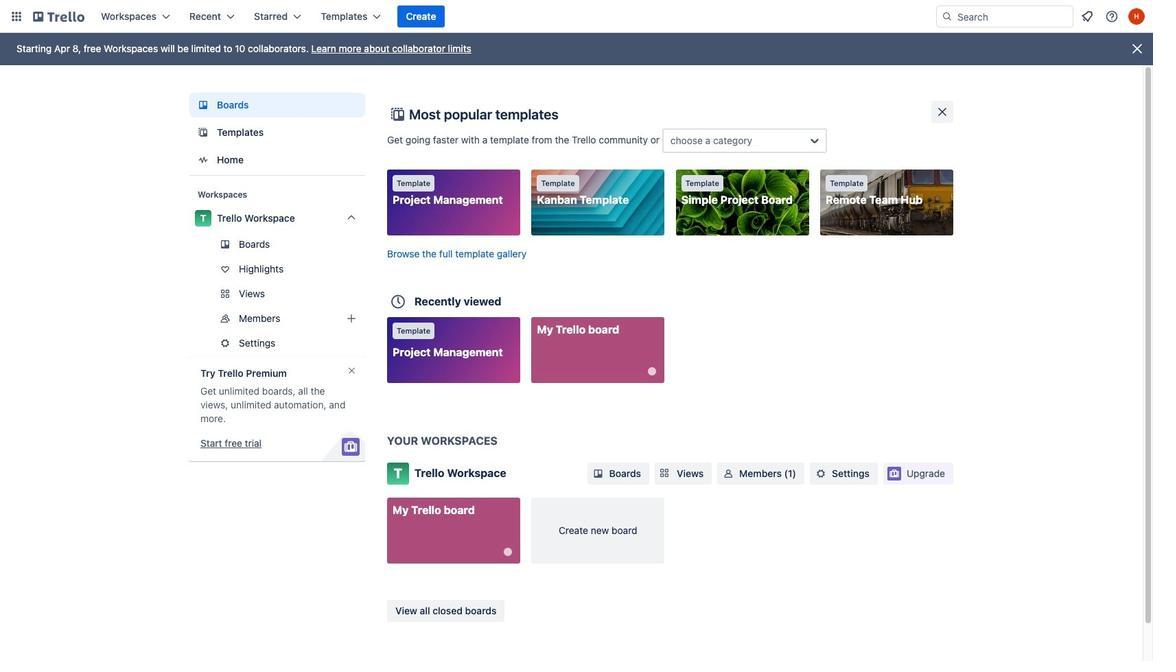Task type: locate. For each thing, give the bounding box(es) containing it.
primary element
[[0, 0, 1154, 33]]

sm image
[[592, 467, 606, 481], [815, 467, 828, 481]]

0 notifications image
[[1080, 8, 1096, 25]]

there is new activity on this board. image
[[504, 548, 512, 556]]

0 horizontal spatial sm image
[[592, 467, 606, 481]]

search image
[[942, 11, 953, 22]]

howard (howard38800628) image
[[1129, 8, 1146, 25]]

open information menu image
[[1106, 10, 1120, 23]]

home image
[[195, 152, 212, 168]]

1 horizontal spatial sm image
[[815, 467, 828, 481]]

there is new activity on this board. image
[[649, 367, 657, 375]]

sm image
[[722, 467, 736, 481]]

board image
[[195, 97, 212, 113]]



Task type: describe. For each thing, give the bounding box(es) containing it.
template board image
[[195, 124, 212, 141]]

2 sm image from the left
[[815, 467, 828, 481]]

back to home image
[[33, 5, 84, 27]]

1 sm image from the left
[[592, 467, 606, 481]]

add image
[[343, 310, 360, 327]]

Search field
[[953, 7, 1074, 26]]



Task type: vqa. For each thing, say whether or not it's contained in the screenshot.
Primary element on the top
yes



